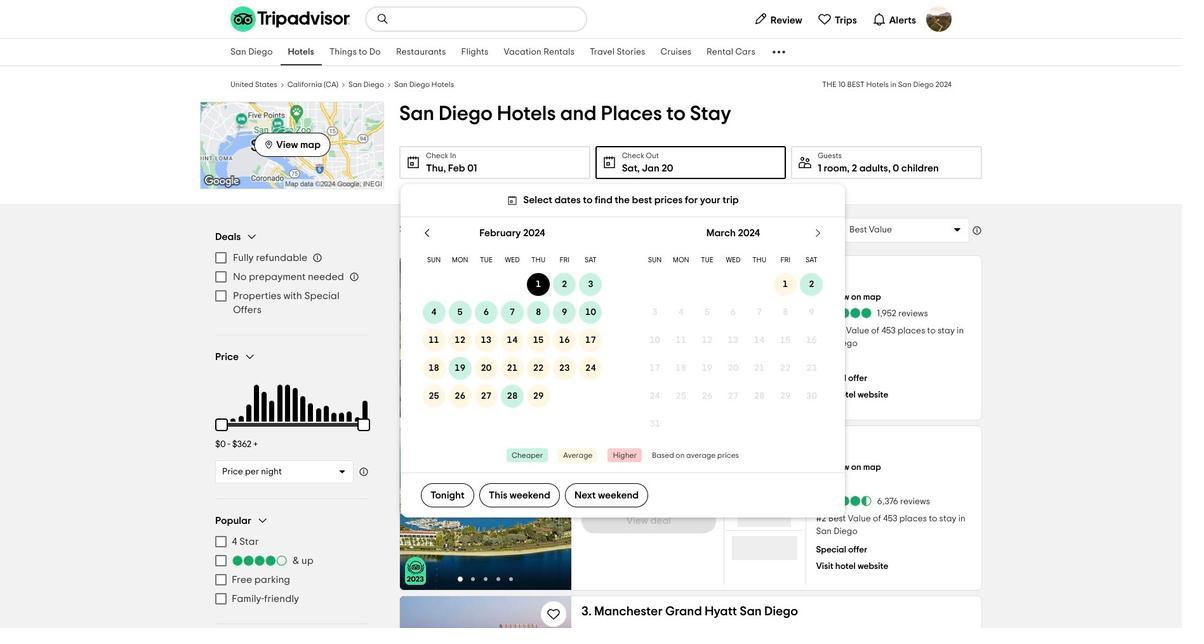 Task type: vqa. For each thing, say whether or not it's contained in the screenshot.
Save to a trip icon to the top
yes



Task type: locate. For each thing, give the bounding box(es) containing it.
None search field
[[367, 8, 586, 30]]

1 carousel of images figure from the top
[[400, 256, 572, 420]]

grid
[[421, 217, 604, 439], [642, 217, 825, 439]]

1 vertical spatial menu
[[215, 532, 369, 609]]

carousel of images figure
[[400, 256, 572, 420], [400, 426, 572, 590]]

1 vertical spatial save to a trip image
[[546, 436, 562, 452]]

row
[[421, 250, 604, 271], [642, 250, 825, 271], [421, 271, 604, 299], [642, 271, 825, 299], [421, 299, 604, 327], [642, 299, 825, 327], [421, 327, 604, 355], [642, 327, 825, 355], [421, 355, 604, 383], [642, 355, 825, 383], [421, 383, 604, 411], [642, 383, 825, 411]]

1 vertical spatial group
[[208, 351, 378, 483]]

1 menu from the top
[[215, 248, 369, 319]]

1 horizontal spatial grid
[[642, 217, 825, 439]]

1 grid from the left
[[421, 217, 604, 439]]

0 horizontal spatial row group
[[421, 271, 604, 411]]

group
[[215, 231, 369, 319], [208, 351, 378, 483], [215, 514, 369, 609]]

1 vertical spatial carousel of images figure
[[400, 426, 572, 590]]

save to a trip image
[[546, 266, 562, 281], [546, 436, 562, 452]]

0 vertical spatial group
[[215, 231, 369, 319]]

2 carousel of images figure from the top
[[400, 426, 572, 590]]

1 row group from the left
[[421, 271, 604, 411]]

5.0 of 5 bubbles. 1,952 reviews element
[[817, 477, 929, 490]]

0 vertical spatial save to a trip image
[[546, 266, 562, 281]]

0 vertical spatial carousel of images figure
[[400, 256, 572, 420]]

wayfarer san diego image
[[400, 256, 572, 420]]

row group
[[421, 271, 604, 411], [642, 271, 825, 439]]

1 horizontal spatial row group
[[642, 271, 825, 439]]

0 horizontal spatial grid
[[421, 217, 604, 439]]

0 vertical spatial menu
[[215, 248, 369, 319]]

2 menu from the top
[[215, 532, 369, 609]]

maximum price slider
[[350, 411, 378, 439]]

save to a trip image
[[546, 607, 562, 622]]

the bahia resort hotel on mission bay image
[[400, 596, 572, 628]]

menu
[[215, 248, 369, 319], [215, 532, 369, 609]]



Task type: describe. For each thing, give the bounding box(es) containing it.
2 save to a trip image from the top
[[546, 436, 562, 452]]

1 save to a trip image from the top
[[546, 266, 562, 281]]

quintessential la jolla pantai inn courtyard forever pacific ocean views image
[[400, 426, 572, 590]]

carousel of images figure for expedia.com image
[[400, 426, 572, 590]]

2 vertical spatial group
[[215, 514, 369, 609]]

menu for bottommost group
[[215, 532, 369, 609]]

2 row group from the left
[[642, 271, 825, 439]]

menu for top group
[[215, 248, 369, 319]]

previous month image
[[421, 227, 434, 239]]

4.5 of 5 bubbles. 1,988 reviews element
[[817, 325, 929, 337]]

5.0 of 5 bubbles. 1,952 reviews image
[[817, 478, 872, 488]]

carousel of images figure for official site image
[[400, 256, 572, 420]]

next month image
[[812, 227, 825, 239]]

2 grid from the left
[[642, 217, 825, 439]]

search image
[[377, 13, 389, 25]]

profile picture image
[[927, 6, 952, 32]]

minimum price slider
[[208, 411, 236, 439]]

official site image
[[619, 292, 679, 317]]

4.0 of 5 bubbles image
[[232, 556, 288, 566]]

expedia.com image
[[619, 462, 679, 487]]

tripadvisor image
[[231, 6, 350, 32]]



